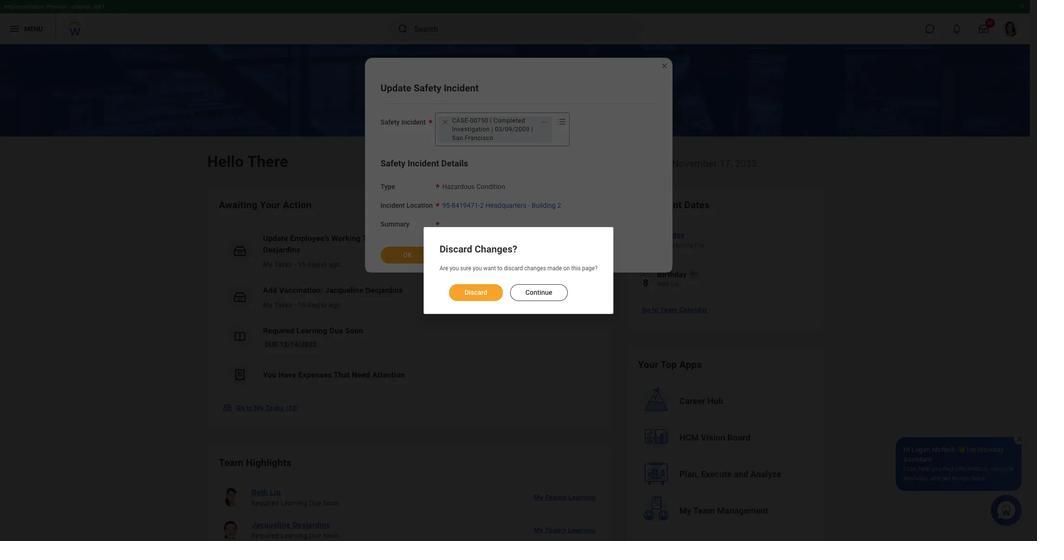 Task type: describe. For each thing, give the bounding box(es) containing it.
holiday button
[[658, 229, 812, 242]]

8
[[643, 277, 649, 289]]

done.
[[972, 475, 987, 482]]

2 my tasks - 15 day(s) ago from the top
[[263, 301, 340, 309]]

need
[[352, 370, 370, 380]]

safety incident details group
[[381, 158, 657, 229]]

i'm
[[968, 446, 976, 454]]

1 vertical spatial inbox image
[[233, 290, 247, 305]]

apps
[[680, 359, 702, 370]]

region inside discard changes? dialog
[[440, 276, 598, 302]]

vision
[[701, 433, 726, 443]]

november
[[672, 158, 718, 169]]

page?
[[583, 265, 598, 272]]

hazardous condition
[[443, 183, 506, 191]]

- inside banner
[[68, 3, 70, 10]]

plan, execute and analyze button
[[639, 457, 813, 492]]

workday,
[[904, 475, 929, 482]]

dec
[[640, 271, 652, 278]]

1 my tasks - 15 day(s) ago from the top
[[263, 261, 340, 268]]

1 vertical spatial your
[[638, 359, 659, 370]]

inbox image inside go to my tasks (33) button
[[223, 403, 232, 413]]

go to team calendar
[[642, 306, 708, 314]]

95-8419471-2    headquarters - building 2
[[443, 201, 562, 209]]

get
[[942, 475, 951, 482]]

required for jacqueline desjardins
[[252, 532, 279, 540]]

want
[[484, 265, 496, 272]]

soon for desjardins
[[323, 532, 339, 540]]

add vaccination: jacqueline desjardins
[[263, 286, 403, 295]]

time:
[[363, 234, 383, 243]]

x small image
[[441, 117, 450, 127]]

case-00750 | completed investigation | 03/09/2009 | san francisco, press delete to clear value. option
[[439, 116, 552, 142]]

beth inside the 'beth liu required learning due soon'
[[252, 488, 268, 497]]

my team's learning for desjardins
[[534, 526, 596, 534]]

to inside discard changes? dialog
[[498, 265, 503, 272]]

and inside button
[[734, 469, 749, 479]]

you inside "hi logan mcneil! 👋 i'm workday assistant i can help you find information, navigate workday, and get things done."
[[932, 465, 942, 472]]

things
[[953, 475, 970, 482]]

team highlights
[[219, 457, 292, 469]]

beth inside birthday 🎂 beth liu
[[658, 281, 670, 288]]

incident up the summary
[[381, 201, 405, 209]]

are
[[440, 265, 449, 272]]

action
[[283, 199, 312, 211]]

00750
[[470, 117, 489, 124]]

jacqueline inside the update employee's working time: request flexible work arrangement: jacqueline desjardins
[[516, 234, 555, 243]]

hi logan mcneil! 👋 i'm workday assistant i can help you find information, navigate workday, and get things done.
[[904, 446, 1014, 482]]

expenses
[[298, 370, 332, 380]]

it's
[[627, 158, 639, 169]]

workday
[[978, 446, 1004, 454]]

help
[[919, 465, 931, 472]]

continue button
[[511, 284, 568, 301]]

important dates
[[638, 199, 710, 211]]

navigate
[[991, 465, 1014, 472]]

headquarters
[[486, 201, 527, 209]]

you have expenses that need attention button
[[219, 356, 600, 394]]

12/14/2022
[[280, 341, 317, 348]]

hello there main content
[[0, 44, 1031, 541]]

notifications large image
[[953, 24, 962, 34]]

2 2 from the left
[[558, 201, 562, 209]]

day(s) for inbox icon to the middle
[[307, 301, 327, 309]]

safety incident details
[[381, 158, 468, 168]]

board
[[728, 433, 751, 443]]

0 vertical spatial inbox image
[[233, 244, 247, 258]]

jacqueline desjardins button
[[248, 520, 334, 531]]

required learning due soon
[[263, 326, 363, 335]]

desjardins inside jacqueline desjardins required learning due soon
[[293, 521, 330, 530]]

go to my tasks (33) button
[[219, 398, 305, 418]]

completed
[[494, 117, 525, 124]]

highlights
[[246, 457, 292, 469]]

learning inside jacqueline desjardins required learning due soon
[[281, 532, 308, 540]]

arrangement:
[[465, 234, 514, 243]]

0 vertical spatial your
[[260, 199, 281, 211]]

tasks for inbox icon to the middle
[[274, 301, 292, 309]]

important
[[638, 199, 682, 211]]

incident left "details"
[[408, 158, 439, 168]]

| right the 00750
[[490, 117, 492, 124]]

changes
[[525, 265, 546, 272]]

safety incident details button
[[381, 158, 468, 168]]

| up francisco
[[492, 126, 493, 133]]

required for beth liu
[[252, 499, 279, 507]]

safety for safety incident
[[381, 118, 400, 126]]

this
[[572, 265, 581, 272]]

1 2 from the left
[[480, 201, 484, 209]]

thanksgiving
[[658, 242, 694, 249]]

holiday
[[658, 230, 685, 240]]

you have expenses that need attention
[[263, 370, 405, 380]]

on
[[564, 265, 570, 272]]

details
[[442, 158, 468, 168]]

2 15 from the top
[[298, 301, 306, 309]]

hello there
[[207, 153, 288, 171]]

liu inside birthday 🎂 beth liu
[[672, 281, 680, 288]]

0 horizontal spatial you
[[450, 265, 459, 272]]

safety incident
[[381, 118, 426, 126]]

profile logan mcneil element
[[998, 18, 1025, 39]]

hcm vision board button
[[639, 420, 813, 455]]

employee's
[[290, 234, 330, 243]]

flexible
[[416, 234, 443, 243]]

- up vaccination:
[[294, 261, 296, 268]]

1 horizontal spatial you
[[473, 265, 482, 272]]

mcneil!
[[933, 446, 956, 454]]

are you sure you want to discard changes made on this page?
[[440, 265, 598, 272]]

my team management
[[680, 506, 769, 516]]

dec 8
[[640, 271, 652, 289]]

day(s) for the topmost inbox icon
[[307, 261, 327, 268]]

due down add vaccination: jacqueline desjardins on the bottom
[[330, 326, 343, 335]]

learning inside awaiting your action list
[[297, 326, 328, 335]]

and inside "hi logan mcneil! 👋 i'm workday assistant i can help you find information, navigate workday, and get things done."
[[931, 475, 941, 482]]

condition
[[477, 183, 506, 191]]

03/09/2009
[[495, 126, 530, 133]]

liu inside the 'beth liu required learning due soon'
[[270, 488, 281, 497]]

2 ago from the top
[[329, 301, 340, 309]]

can
[[907, 465, 917, 472]]

career hub button
[[639, 384, 813, 419]]

beth liu button
[[248, 487, 285, 498]]

95-
[[443, 201, 452, 209]]

go to team calendar button
[[638, 300, 712, 319]]



Task type: vqa. For each thing, say whether or not it's contained in the screenshot.
required within Beth Liu Required Learning Due Soon
yes



Task type: locate. For each thing, give the bounding box(es) containing it.
update up the safety incident
[[381, 82, 412, 94]]

my team management button
[[639, 494, 813, 528]]

go to my tasks (33)
[[236, 404, 299, 412]]

birthday 🎂 beth liu
[[658, 270, 699, 288]]

calendar
[[680, 306, 708, 314]]

2 vertical spatial required
[[252, 532, 279, 540]]

1 vertical spatial tasks
[[274, 301, 292, 309]]

0 vertical spatial update
[[381, 82, 412, 94]]

1 my team's learning button from the top
[[530, 488, 600, 507]]

hello
[[207, 153, 244, 171]]

0 vertical spatial beth
[[658, 281, 670, 288]]

jacqueline up changes
[[516, 234, 555, 243]]

soon inside awaiting your action list
[[345, 326, 363, 335]]

2 my team's learning from the top
[[534, 526, 596, 534]]

you left 'find'
[[932, 465, 942, 472]]

francisco
[[465, 134, 494, 141]]

friday,
[[642, 158, 670, 169]]

jacqueline right vaccination:
[[325, 286, 364, 295]]

day(s)
[[307, 261, 327, 268], [307, 301, 327, 309]]

liu down highlights
[[270, 488, 281, 497]]

discard changes?
[[440, 244, 518, 255]]

2 vertical spatial desjardins
[[293, 521, 330, 530]]

safety for safety incident details
[[381, 158, 406, 168]]

discard inside 'button'
[[465, 288, 488, 296]]

required down beth liu button
[[252, 499, 279, 507]]

discard
[[504, 265, 523, 272]]

1 15 from the top
[[298, 261, 306, 268]]

case-00750 | completed investigation | 03/09/2009 | san francisco element
[[452, 116, 536, 142]]

and left get at the right of page
[[931, 475, 941, 482]]

career hub
[[680, 396, 724, 406]]

1 vertical spatial jacqueline
[[325, 286, 364, 295]]

8419471-
[[452, 201, 480, 209]]

there
[[247, 153, 288, 171]]

awaiting your action list
[[219, 225, 600, 394]]

0 vertical spatial team
[[660, 306, 678, 314]]

important dates element
[[638, 223, 812, 298]]

1 vertical spatial required
[[252, 499, 279, 507]]

inbox image
[[233, 244, 247, 258], [233, 290, 247, 305], [223, 403, 232, 413]]

1 horizontal spatial to
[[498, 265, 503, 272]]

1 vertical spatial day(s)
[[307, 301, 327, 309]]

my
[[263, 261, 272, 268], [263, 301, 272, 309], [255, 404, 264, 412], [534, 494, 544, 501], [680, 506, 692, 516], [534, 526, 544, 534]]

implementation
[[4, 3, 45, 10]]

search image
[[397, 23, 409, 35]]

awaiting
[[219, 199, 258, 211]]

incident up case-
[[444, 82, 479, 94]]

inbox image left add
[[233, 290, 247, 305]]

2 vertical spatial tasks
[[266, 404, 284, 412]]

holiday thanksgiving day
[[658, 230, 705, 249]]

inbox large image
[[980, 24, 989, 34]]

1 day(s) from the top
[[307, 261, 327, 268]]

preview
[[46, 3, 66, 10]]

incident location
[[381, 201, 433, 209]]

0 vertical spatial day(s)
[[307, 261, 327, 268]]

due up jacqueline desjardins "button"
[[309, 499, 322, 507]]

soon down jacqueline desjardins "button"
[[323, 532, 339, 540]]

go for go to my tasks (33)
[[236, 404, 245, 412]]

1 vertical spatial my tasks - 15 day(s) ago
[[263, 301, 340, 309]]

region containing discard
[[440, 276, 598, 302]]

15
[[298, 261, 306, 268], [298, 301, 306, 309]]

to
[[498, 265, 503, 272], [653, 306, 659, 314], [247, 404, 253, 412]]

1 vertical spatial go
[[236, 404, 245, 412]]

1 horizontal spatial 2
[[558, 201, 562, 209]]

investigation
[[452, 126, 490, 133]]

required down jacqueline desjardins "button"
[[252, 532, 279, 540]]

desjardins inside the update employee's working time: request flexible work arrangement: jacqueline desjardins
[[263, 245, 301, 255]]

go
[[642, 306, 651, 314], [236, 404, 245, 412]]

2 vertical spatial jacqueline
[[252, 521, 291, 530]]

1 vertical spatial liu
[[270, 488, 281, 497]]

career
[[680, 396, 706, 406]]

1 vertical spatial discard
[[465, 288, 488, 296]]

book open image
[[233, 330, 247, 344]]

and
[[734, 469, 749, 479], [931, 475, 941, 482]]

tasks inside button
[[266, 404, 284, 412]]

1 vertical spatial team
[[219, 457, 244, 469]]

discard for discard
[[465, 288, 488, 296]]

information,
[[956, 465, 989, 472]]

1 team's from the top
[[545, 494, 567, 501]]

2 vertical spatial to
[[247, 404, 253, 412]]

required inside awaiting your action list
[[263, 326, 295, 335]]

that
[[334, 370, 350, 380]]

and left analyze
[[734, 469, 749, 479]]

2 right building
[[558, 201, 562, 209]]

0 vertical spatial soon
[[345, 326, 363, 335]]

2 vertical spatial safety
[[381, 158, 406, 168]]

location
[[407, 201, 433, 209]]

incident left "x small" icon
[[402, 118, 426, 126]]

discard down "work"
[[440, 244, 473, 255]]

0 vertical spatial my team's learning button
[[530, 488, 600, 507]]

- right preview
[[68, 3, 70, 10]]

soon inside jacqueline desjardins required learning due soon
[[323, 532, 339, 540]]

required up due 12/14/2022
[[263, 326, 295, 335]]

0 horizontal spatial to
[[247, 404, 253, 412]]

jacqueline desjardins required learning due soon
[[252, 521, 339, 540]]

you
[[450, 265, 459, 272], [473, 265, 482, 272], [932, 465, 942, 472]]

analyze
[[751, 469, 782, 479]]

update inside the update employee's working time: request flexible work arrangement: jacqueline desjardins
[[263, 234, 288, 243]]

-
[[68, 3, 70, 10], [528, 201, 530, 209], [294, 261, 296, 268], [294, 301, 296, 309]]

1 horizontal spatial and
[[931, 475, 941, 482]]

made
[[548, 265, 562, 272]]

close environment banner image
[[1020, 3, 1026, 9]]

0 horizontal spatial and
[[734, 469, 749, 479]]

1 horizontal spatial team
[[660, 306, 678, 314]]

0 vertical spatial go
[[642, 306, 651, 314]]

due down jacqueline desjardins "button"
[[309, 532, 322, 540]]

1 vertical spatial desjardins
[[366, 286, 403, 295]]

0 vertical spatial team's
[[545, 494, 567, 501]]

0 vertical spatial 15
[[298, 261, 306, 268]]

working
[[332, 234, 361, 243]]

(33)
[[286, 404, 299, 412]]

0 horizontal spatial team
[[219, 457, 244, 469]]

2 day(s) from the top
[[307, 301, 327, 309]]

0 horizontal spatial beth
[[252, 488, 268, 497]]

1 vertical spatial soon
[[323, 499, 339, 507]]

inbox image down awaiting
[[233, 244, 247, 258]]

hazardous condition element
[[443, 181, 506, 191]]

1 horizontal spatial beth
[[658, 281, 670, 288]]

- down vaccination:
[[294, 301, 296, 309]]

beth
[[658, 281, 670, 288], [252, 488, 268, 497]]

1 ago from the top
[[329, 261, 340, 268]]

go for go to team calendar
[[642, 306, 651, 314]]

management
[[718, 506, 769, 516]]

0 horizontal spatial your
[[260, 199, 281, 211]]

1 vertical spatial my team's learning
[[534, 526, 596, 534]]

update for update employee's working time: request flexible work arrangement: jacqueline desjardins
[[263, 234, 288, 243]]

ago down add vaccination: jacqueline desjardins on the bottom
[[329, 301, 340, 309]]

0 horizontal spatial liu
[[270, 488, 281, 497]]

2 horizontal spatial team
[[694, 506, 715, 516]]

0 horizontal spatial update
[[263, 234, 288, 243]]

san
[[452, 134, 463, 141]]

0 horizontal spatial 2
[[480, 201, 484, 209]]

1 vertical spatial beth
[[252, 488, 268, 497]]

vaccination:
[[279, 286, 323, 295]]

0 vertical spatial to
[[498, 265, 503, 272]]

incident
[[444, 82, 479, 94], [402, 118, 426, 126], [408, 158, 439, 168], [381, 201, 405, 209]]

0 vertical spatial liu
[[672, 281, 680, 288]]

1 vertical spatial update
[[263, 234, 288, 243]]

2 horizontal spatial jacqueline
[[516, 234, 555, 243]]

required inside the 'beth liu required learning due soon'
[[252, 499, 279, 507]]

update safety incident dialog
[[365, 58, 673, 273]]

type
[[381, 183, 395, 191]]

0 horizontal spatial jacqueline
[[252, 521, 291, 530]]

x image
[[1017, 435, 1024, 443]]

my tasks - 15 day(s) ago down vaccination:
[[263, 301, 340, 309]]

learning inside the 'beth liu required learning due soon'
[[281, 499, 308, 507]]

0 vertical spatial jacqueline
[[516, 234, 555, 243]]

1 horizontal spatial liu
[[672, 281, 680, 288]]

2 my team's learning button from the top
[[530, 521, 600, 540]]

0 vertical spatial required
[[263, 326, 295, 335]]

implementation preview -   adeptai_dpt1 banner
[[0, 0, 1031, 44]]

required inside jacqueline desjardins required learning due soon
[[252, 532, 279, 540]]

logan
[[912, 446, 931, 454]]

jacqueline inside jacqueline desjardins required learning due soon
[[252, 521, 291, 530]]

liu down birthday
[[672, 281, 680, 288]]

you right sure
[[473, 265, 482, 272]]

update inside dialog
[[381, 82, 412, 94]]

case-00750 | completed investigation | 03/09/2009 | san francisco
[[452, 117, 533, 141]]

update employee's working time: request flexible work arrangement: jacqueline desjardins
[[263, 234, 555, 255]]

1 horizontal spatial update
[[381, 82, 412, 94]]

beth liu required learning due soon
[[252, 488, 339, 507]]

safety
[[414, 82, 442, 94], [381, 118, 400, 126], [381, 158, 406, 168]]

soon inside the 'beth liu required learning due soon'
[[323, 499, 339, 507]]

2023
[[736, 158, 758, 169]]

have
[[279, 370, 296, 380]]

1 vertical spatial team's
[[545, 526, 567, 534]]

1 horizontal spatial go
[[642, 306, 651, 314]]

| right 03/09/2009
[[532, 126, 533, 133]]

tasks for the topmost inbox icon
[[274, 261, 292, 268]]

case-
[[452, 117, 470, 124]]

you
[[263, 370, 277, 380]]

1 horizontal spatial jacqueline
[[325, 286, 364, 295]]

to for go to my tasks (33)
[[247, 404, 253, 412]]

work
[[445, 234, 463, 243]]

dashboard expenses image
[[233, 368, 247, 382]]

1 my team's learning from the top
[[534, 494, 596, 501]]

0 vertical spatial ago
[[329, 261, 340, 268]]

birthday
[[658, 270, 687, 279]]

due inside jacqueline desjardins required learning due soon
[[309, 532, 322, 540]]

discard for discard changes?
[[440, 244, 473, 255]]

implementation preview -   adeptai_dpt1
[[4, 3, 105, 10]]

0 vertical spatial desjardins
[[263, 245, 301, 255]]

hcm vision board
[[680, 433, 751, 443]]

due
[[330, 326, 343, 335], [265, 341, 278, 348], [309, 499, 322, 507], [309, 532, 322, 540]]

due inside the 'beth liu required learning due soon'
[[309, 499, 322, 507]]

discard button
[[449, 284, 503, 301]]

1 vertical spatial my team's learning button
[[530, 521, 600, 540]]

safety inside group
[[381, 158, 406, 168]]

team highlights list
[[219, 481, 600, 541]]

17,
[[720, 158, 733, 169]]

adeptai_dpt1
[[71, 3, 105, 10]]

hi
[[904, 446, 910, 454]]

go down 8
[[642, 306, 651, 314]]

i
[[904, 465, 906, 472]]

team's for desjardins
[[545, 526, 567, 534]]

top
[[661, 359, 677, 370]]

inbox image left go to my tasks (33)
[[223, 403, 232, 413]]

related actions image
[[541, 119, 548, 125]]

2 vertical spatial soon
[[323, 532, 339, 540]]

ago up add vaccination: jacqueline desjardins on the bottom
[[329, 261, 340, 268]]

2 team's from the top
[[545, 526, 567, 534]]

day(s) down the employee's
[[307, 261, 327, 268]]

2 horizontal spatial to
[[653, 306, 659, 314]]

my team's learning button for desjardins
[[530, 521, 600, 540]]

update safety incident
[[381, 82, 479, 94]]

required
[[263, 326, 295, 335], [252, 499, 279, 507], [252, 532, 279, 540]]

you right are on the left of the page
[[450, 265, 459, 272]]

2 vertical spatial team
[[694, 506, 715, 516]]

2
[[480, 201, 484, 209], [558, 201, 562, 209]]

15 down vaccination:
[[298, 301, 306, 309]]

day
[[695, 242, 705, 249]]

beth down birthday
[[658, 281, 670, 288]]

- inside safety incident details group
[[528, 201, 530, 209]]

0 vertical spatial my team's learning
[[534, 494, 596, 501]]

1 vertical spatial 15
[[298, 301, 306, 309]]

close update safety incident image
[[661, 62, 668, 70]]

15 up vaccination:
[[298, 261, 306, 268]]

0 horizontal spatial go
[[236, 404, 245, 412]]

hcm
[[680, 433, 699, 443]]

to for go to team calendar
[[653, 306, 659, 314]]

2 down hazardous condition
[[480, 201, 484, 209]]

1 vertical spatial safety
[[381, 118, 400, 126]]

0 vertical spatial safety
[[414, 82, 442, 94]]

soon for liu
[[323, 499, 339, 507]]

hazardous
[[443, 183, 475, 191]]

0 vertical spatial discard
[[440, 244, 473, 255]]

my team's learning button for liu
[[530, 488, 600, 507]]

team's for liu
[[545, 494, 567, 501]]

update for update safety incident
[[381, 82, 412, 94]]

1 vertical spatial to
[[653, 306, 659, 314]]

your left 'action'
[[260, 199, 281, 211]]

- left building
[[528, 201, 530, 209]]

soon up jacqueline desjardins required learning due soon
[[323, 499, 339, 507]]

region
[[440, 276, 598, 302]]

prompts image
[[556, 116, 568, 127]]

1 vertical spatial ago
[[329, 301, 340, 309]]

discard down sure
[[465, 288, 488, 296]]

your top apps
[[638, 359, 702, 370]]

continue
[[526, 288, 553, 296]]

plan, execute and analyze
[[680, 469, 782, 479]]

discard changes? dialog
[[424, 227, 614, 314]]

request
[[385, 234, 414, 243]]

soon up need
[[345, 326, 363, 335]]

update left the employee's
[[263, 234, 288, 243]]

your left top
[[638, 359, 659, 370]]

building
[[532, 201, 556, 209]]

beth down team highlights
[[252, 488, 268, 497]]

tasks up add
[[274, 261, 292, 268]]

2 horizontal spatial you
[[932, 465, 942, 472]]

2 vertical spatial inbox image
[[223, 403, 232, 413]]

0 vertical spatial my tasks - 15 day(s) ago
[[263, 261, 340, 268]]

team left calendar
[[660, 306, 678, 314]]

1 horizontal spatial your
[[638, 359, 659, 370]]

due left 12/14/2022
[[265, 341, 278, 348]]

my tasks - 15 day(s) ago up vaccination:
[[263, 261, 340, 268]]

day(s) down add vaccination: jacqueline desjardins on the bottom
[[307, 301, 327, 309]]

team down execute
[[694, 506, 715, 516]]

team left highlights
[[219, 457, 244, 469]]

tasks down add
[[274, 301, 292, 309]]

0 vertical spatial tasks
[[274, 261, 292, 268]]

tasks left (33)
[[266, 404, 284, 412]]

go down dashboard expenses image
[[236, 404, 245, 412]]

my team's learning for liu
[[534, 494, 596, 501]]

jacqueline down beth liu button
[[252, 521, 291, 530]]



